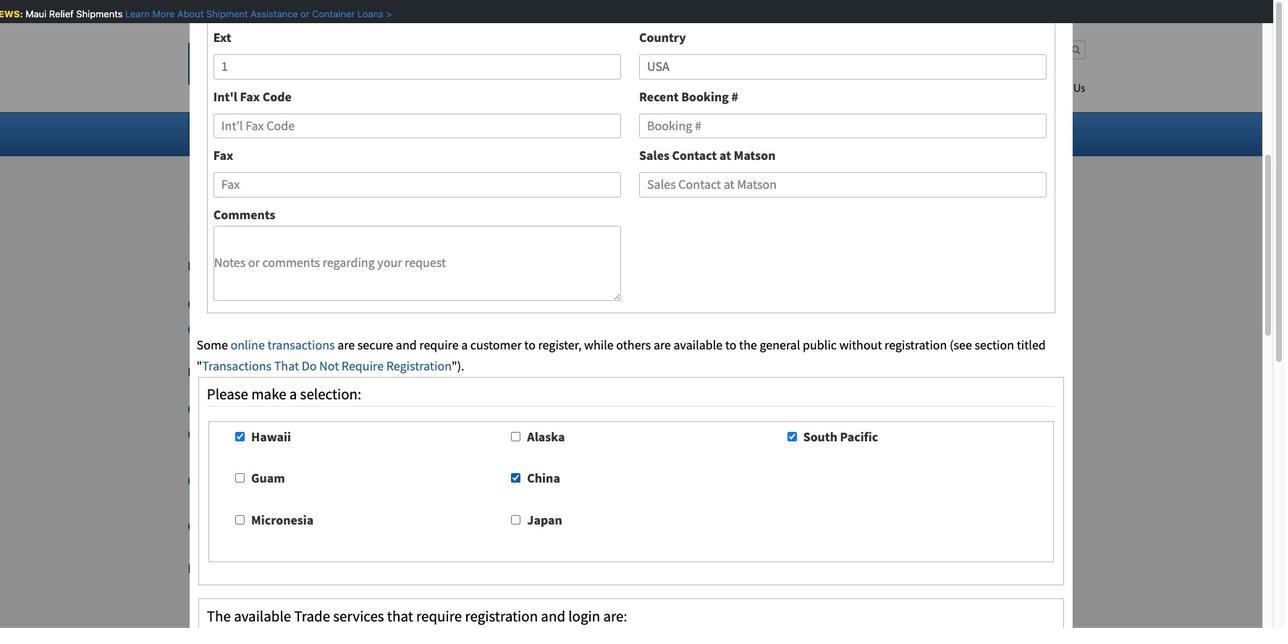 Task type: describe. For each thing, give the bounding box(es) containing it.
login link
[[702, 43, 772, 56]]

on
[[341, 321, 355, 337]]

is
[[261, 258, 270, 275]]

applicable
[[273, 258, 333, 275]]

public
[[803, 337, 837, 353]]

contact us
[[1034, 83, 1086, 95]]

1 vertical spatial a
[[290, 384, 297, 404]]

shipment
[[205, 8, 246, 20]]

sales contact at matson
[[639, 147, 776, 164]]

please make a selection:
[[207, 384, 362, 404]]

8766: inside individual/one-time shipping household goods: book – please call 1-888-562-8766: track
[[638, 426, 667, 443]]

individual/one-time shipping automobile: book/quote or track
[[213, 401, 574, 417]]

register
[[794, 43, 834, 56]]

0 vertical spatial book/quote
[[445, 401, 521, 417]]

1 vertical spatial alaska
[[528, 429, 565, 445]]

1- inside individual/one-time shipping household goods: book – please call 1-888-562-8766: track
[[580, 426, 591, 443]]

1 vertical spatial south pacific
[[804, 429, 879, 445]]

book
[[477, 426, 509, 443]]

1 individual/one- from the top
[[213, 401, 298, 417]]

country
[[639, 29, 686, 46]]

other inside individual/one-time shipping other containerized commodities: book/quote – please call 1-800-962- 8766: or
[[376, 472, 405, 489]]

transactions that do not require registration link
[[202, 358, 452, 374]]

2 vertical spatial for
[[330, 561, 345, 577]]

0 vertical spatial hawaii
[[301, 125, 339, 142]]

online transactions link
[[231, 337, 335, 353]]

all
[[210, 363, 224, 380]]

1 horizontal spatial to
[[525, 337, 536, 353]]

maui relief shipments
[[24, 8, 123, 20]]

require
[[342, 358, 384, 374]]

1- inside individual/one-time shipping other containerized commodities: book/quote – please call 1-800-962- 8766: or
[[709, 472, 719, 489]]

individual/one-time shipping other containerized commodities: book/quote – please call 1-800-962- 8766: or
[[213, 472, 766, 510]]

click
[[570, 561, 595, 577]]

0 horizontal spatial 800-
[[624, 43, 641, 56]]

Recent Booking # text field
[[639, 113, 1047, 139]]

1 vertical spatial hawaii
[[251, 429, 291, 445]]

ext
[[214, 29, 231, 46]]

needing
[[445, 321, 489, 337]]

1-800-4matson
[[616, 43, 680, 56]]

goods:
[[437, 426, 474, 443]]

for inside registration for matson navigation company
[[362, 164, 400, 208]]

Zip Code text field
[[639, 0, 1047, 20]]

matson inside registration for matson navigation company
[[407, 164, 510, 208]]

shipping for automobile:
[[326, 401, 373, 417]]

alaska link
[[532, 125, 576, 142]]

secure
[[358, 337, 393, 353]]

").
[[452, 358, 465, 374]]

trade
[[294, 607, 330, 626]]

online tools link
[[978, 125, 1054, 142]]

titled
[[1017, 337, 1046, 353]]

0 vertical spatial 1-
[[616, 43, 624, 56]]

0 horizontal spatial micronesia
[[251, 512, 314, 529]]

0 vertical spatial micronesia
[[429, 125, 487, 142]]

contact us link
[[1012, 76, 1086, 106]]

sales
[[639, 147, 670, 164]]

book/quote link
[[445, 401, 521, 417]]

track link
[[856, 43, 905, 56]]

relief
[[47, 8, 72, 20]]

1 vertical spatial require
[[416, 607, 462, 626]]

Micronesia checkbox
[[235, 516, 245, 525]]

online
[[231, 337, 265, 353]]

transactions
[[202, 358, 272, 374]]

search image
[[1072, 45, 1081, 54]]

Japan checkbox
[[512, 516, 521, 525]]

matson right at
[[734, 147, 776, 164]]

china
[[528, 470, 560, 487]]

code
[[263, 88, 292, 105]]

or inside individual/one-time shipping other containerized commodities: book/quote – please call 1-800-962- 8766: or
[[245, 493, 257, 510]]

matson left logistics,
[[437, 561, 477, 577]]

register link
[[772, 43, 856, 56]]

you
[[198, 561, 218, 577]]

the
[[740, 337, 757, 353]]

int'l fax code
[[214, 88, 292, 105]]

user
[[213, 321, 238, 337]]

call inside individual/one-time shipping household goods: book – please call 1-888-562-8766: track
[[559, 426, 578, 443]]

individual/one- for track
[[213, 426, 298, 443]]

company inside registration for matson navigation company
[[188, 206, 323, 250]]

online
[[978, 125, 1014, 142]]

register
[[286, 561, 327, 577]]

the available trade services that require registration and login are:
[[207, 607, 628, 626]]

general
[[760, 337, 801, 353]]

call inside individual/one-time shipping other containerized commodities: book/quote – please call 1-800-962- 8766: or
[[687, 472, 706, 489]]

us
[[1074, 83, 1086, 95]]

that
[[387, 607, 413, 626]]

562-
[[614, 426, 638, 443]]

Fax text field
[[214, 173, 621, 198]]

time for other
[[298, 472, 323, 489]]

container
[[310, 8, 353, 20]]

website
[[400, 321, 442, 337]]

1 horizontal spatial pacific
[[841, 429, 879, 445]]

2 horizontal spatial to
[[726, 337, 737, 353]]

and inside are secure and require a customer to register, while others are available to the general public without registration (see section titled "
[[396, 337, 417, 353]]

2 vertical spatial please
[[532, 561, 568, 577]]

track inside individual/one-time shipping household goods: book – please call 1-888-562-8766: track
[[213, 447, 250, 463]]

that
[[274, 358, 299, 374]]

matson up needing
[[426, 295, 466, 312]]

trucker
[[213, 518, 254, 535]]

1 horizontal spatial fax
[[240, 88, 260, 105]]

shipments
[[74, 8, 121, 20]]

learn more about shipment assistance or container loans > link
[[123, 8, 390, 20]]

800- inside individual/one-time shipping other containerized commodities: book/quote – please call 1-800-962- 8766: or
[[719, 472, 743, 489]]

recent
[[639, 88, 679, 105]]

or for book/quote
[[524, 401, 535, 417]]

please inside individual/one-time shipping household goods: book – please call 1-888-562-8766: track
[[521, 426, 556, 443]]

0 vertical spatial pacific
[[713, 125, 749, 142]]

guam for guam
[[251, 470, 285, 487]]

hawaii link
[[301, 125, 347, 142]]

user already registered on matson website needing additional access link
[[213, 321, 586, 337]]

Guam checkbox
[[235, 474, 245, 483]]

China checkbox
[[512, 474, 521, 483]]

888-
[[591, 426, 614, 443]]

learn more about shipment assistance or container loans >
[[123, 8, 390, 20]]

0 vertical spatial south pacific
[[678, 125, 749, 142]]

or for assistance
[[299, 8, 308, 20]]

company doing ongoing business with matson link
[[213, 295, 466, 312]]

time for household
[[298, 426, 323, 443]]

>
[[384, 8, 390, 20]]

require inside are secure and require a customer to register, while others are available to the general public without registration (see section titled "
[[420, 337, 459, 353]]

comments
[[214, 206, 276, 223]]

overview
[[206, 125, 257, 142]]

Int'l Fax Code text field
[[214, 113, 621, 139]]

Sales Contact at Matson text field
[[639, 173, 1047, 198]]

top menu navigation
[[561, 76, 1086, 106]]

transactions that do not require registration ").
[[202, 358, 465, 374]]

ports link
[[905, 125, 942, 142]]

1 vertical spatial with
[[410, 561, 434, 577]]

1 horizontal spatial south
[[804, 429, 838, 445]]

account
[[364, 561, 408, 577]]



Task type: vqa. For each thing, say whether or not it's contained in the screenshot.
Learn more ›
no



Task type: locate. For each thing, give the bounding box(es) containing it.
other right "all"
[[226, 363, 258, 380]]

0 vertical spatial track
[[538, 401, 574, 417]]

track link down hawaii checkbox
[[213, 447, 250, 463]]

0 horizontal spatial are
[[338, 337, 355, 353]]

already
[[241, 321, 281, 337]]

3 time from the top
[[298, 472, 323, 489]]

individual/one- inside individual/one-time shipping household goods: book – please call 1-888-562-8766: track
[[213, 426, 298, 443]]

0 horizontal spatial contact
[[672, 147, 717, 164]]

0 horizontal spatial book/quote
[[445, 401, 521, 417]]

fax right int'l
[[240, 88, 260, 105]]

contact inside "link"
[[1034, 83, 1072, 95]]

0 vertical spatial call
[[559, 426, 578, 443]]

0 horizontal spatial to
[[272, 561, 284, 577]]

0 vertical spatial company
[[188, 206, 323, 250]]

registration for matson navigation company
[[188, 164, 668, 250]]

2 vertical spatial time
[[298, 472, 323, 489]]

registration inside registration for matson navigation company
[[188, 164, 355, 208]]

1-800-4matson link
[[616, 43, 702, 56]]

1 vertical spatial time
[[298, 426, 323, 443]]

access
[[550, 321, 586, 337]]

1 horizontal spatial and
[[541, 607, 566, 626]]

guam for guam & micronesia
[[383, 125, 415, 142]]

transactions
[[268, 337, 335, 353]]

maui
[[24, 8, 45, 20]]

2 horizontal spatial 1-
[[709, 472, 719, 489]]

do
[[302, 358, 317, 374]]

available inside are secure and require a customer to register, while others are available to the general public without registration (see section titled "
[[674, 337, 723, 353]]

1 horizontal spatial 800-
[[719, 472, 743, 489]]

individual/one- up hawaii checkbox
[[213, 401, 298, 417]]

registration for registration for matson navigation company
[[188, 164, 355, 208]]

1 vertical spatial individual/one-
[[213, 426, 298, 443]]

pacific right south pacific checkbox
[[841, 429, 879, 445]]

south up sales contact at matson
[[678, 125, 711, 142]]

registration inside are secure and require a customer to register, while others are available to the general public without registration (see section titled "
[[885, 337, 948, 353]]

hawaii down the blue matson logo with ocean, shipping, truck, rail and logistics written beneath it.
[[301, 125, 339, 142]]

tools
[[1016, 125, 1045, 142]]

and right secure
[[396, 337, 417, 353]]

time inside individual/one-time shipping household goods: book – please call 1-888-562-8766: track
[[298, 426, 323, 443]]

1 vertical spatial call
[[687, 472, 706, 489]]

to left the
[[726, 337, 737, 353]]

for left an
[[330, 561, 345, 577]]

0 horizontal spatial track link
[[213, 447, 250, 463]]

shipping for other
[[326, 472, 373, 489]]

available left the
[[674, 337, 723, 353]]

for down int'l fax code text box
[[362, 164, 400, 208]]

guam & micronesia
[[383, 125, 487, 142]]

the
[[207, 607, 231, 626]]

0 horizontal spatial a
[[290, 384, 297, 404]]

time down the do
[[298, 401, 323, 417]]

or right the 'book/quote' link
[[524, 401, 535, 417]]

please
[[207, 384, 248, 404]]

3 individual/one- from the top
[[213, 472, 298, 489]]

additional
[[492, 321, 548, 337]]

please inside individual/one-time shipping other containerized commodities: book/quote – please call 1-800-962- 8766: or
[[649, 472, 685, 489]]

0 horizontal spatial 8766:
[[213, 493, 242, 510]]

1 vertical spatial 1-
[[580, 426, 591, 443]]

matson down guam & micronesia link in the left of the page
[[407, 164, 510, 208]]

0 horizontal spatial registration
[[465, 607, 538, 626]]

guam left &
[[383, 125, 415, 142]]

0 horizontal spatial hawaii
[[251, 429, 291, 445]]

with right account
[[410, 561, 434, 577]]

with
[[399, 295, 423, 312], [410, 561, 434, 577]]

0 vertical spatial for
[[362, 164, 400, 208]]

for up company doing ongoing business with matson link
[[335, 258, 352, 275]]

0 vertical spatial and
[[396, 337, 417, 353]]

1 horizontal spatial hawaii
[[301, 125, 339, 142]]

time right guam option on the bottom
[[298, 472, 323, 489]]

1 vertical spatial track link
[[213, 447, 250, 463]]

registration left is
[[188, 258, 258, 275]]

other down household
[[376, 472, 405, 489]]

while
[[585, 337, 614, 353]]

1 vertical spatial guam
[[251, 470, 285, 487]]

int'l
[[214, 88, 238, 105]]

require right the that on the left bottom of page
[[416, 607, 462, 626]]

or up 'trucker' 'link'
[[245, 493, 257, 510]]

asia link
[[611, 125, 643, 142]]

1-
[[616, 43, 624, 56], [580, 426, 591, 443], [709, 472, 719, 489]]

0 vertical spatial track link
[[538, 401, 574, 417]]

1 vertical spatial registration
[[188, 258, 258, 275]]

0 vertical spatial registration
[[188, 164, 355, 208]]

to left register at the left
[[272, 561, 284, 577]]

"
[[197, 358, 202, 374]]

fax
[[240, 88, 260, 105], [214, 147, 233, 164]]

1 horizontal spatial track
[[538, 401, 574, 417]]

0 vertical spatial with
[[399, 295, 423, 312]]

1- left 962- in the bottom of the page
[[709, 472, 719, 489]]

Alaska checkbox
[[512, 432, 521, 442]]

0 vertical spatial contact
[[1034, 83, 1072, 95]]

business
[[349, 295, 397, 312]]

section
[[975, 337, 1015, 353]]

registration for registration is applicable for following:
[[188, 258, 258, 275]]

1 are from the left
[[338, 337, 355, 353]]

1 horizontal spatial available
[[674, 337, 723, 353]]

1 vertical spatial please
[[649, 472, 685, 489]]

1 vertical spatial available
[[234, 607, 291, 626]]

1 vertical spatial company
[[213, 295, 265, 312]]

others
[[617, 337, 651, 353]]

to left register,
[[525, 337, 536, 353]]

1 horizontal spatial registration
[[885, 337, 948, 353]]

0 vertical spatial shipping
[[326, 401, 373, 417]]

0 vertical spatial individual/one-
[[213, 401, 298, 417]]

overview link
[[206, 125, 266, 142]]

shipping inside individual/one-time shipping other containerized commodities: book/quote – please call 1-800-962- 8766: or
[[326, 472, 373, 489]]

3 shipping from the top
[[326, 472, 373, 489]]

guam
[[383, 125, 415, 142], [251, 470, 285, 487]]

1 vertical spatial other
[[376, 472, 405, 489]]

Ext text field
[[214, 54, 621, 80]]

0 horizontal spatial –
[[512, 426, 518, 443]]

south right south pacific checkbox
[[804, 429, 838, 445]]

1 vertical spatial pacific
[[841, 429, 879, 445]]

customer
[[471, 337, 522, 353]]

containerized
[[408, 472, 482, 489]]

an
[[348, 561, 361, 577]]

company doing ongoing business with matson
[[213, 295, 466, 312]]

navigation
[[517, 164, 668, 208]]

1 horizontal spatial other
[[376, 472, 405, 489]]

Search search field
[[941, 41, 1086, 59]]

are up transactions that do not require registration ").
[[338, 337, 355, 353]]

matson down business
[[358, 321, 397, 337]]

japan
[[528, 512, 563, 529]]

0 horizontal spatial track
[[213, 447, 250, 463]]

0 vertical spatial other
[[226, 363, 258, 380]]

shipping inside individual/one-time shipping household goods: book – please call 1-888-562-8766: track
[[326, 426, 373, 443]]

0 vertical spatial guam
[[383, 125, 415, 142]]

shipping
[[326, 401, 373, 417], [326, 426, 373, 443], [326, 472, 373, 489]]

south pacific right south pacific checkbox
[[804, 429, 879, 445]]

hawaii right hawaii checkbox
[[251, 429, 291, 445]]

0 horizontal spatial fax
[[214, 147, 233, 164]]

login
[[569, 607, 601, 626]]

shipping for household
[[326, 426, 373, 443]]

0 horizontal spatial call
[[559, 426, 578, 443]]

2 shipping from the top
[[326, 426, 373, 443]]

here
[[598, 561, 622, 577]]

Hawaii checkbox
[[235, 432, 245, 442]]

make
[[251, 384, 287, 404]]

login
[[724, 43, 750, 56]]

0 vertical spatial registration
[[885, 337, 948, 353]]

micronesia right micronesia checkbox on the bottom left of the page
[[251, 512, 314, 529]]

registration down website
[[386, 358, 452, 374]]

government link
[[793, 125, 870, 142]]

following:
[[355, 258, 413, 275]]

company up user
[[213, 295, 265, 312]]

some online transactions
[[197, 337, 335, 353]]

2 vertical spatial individual/one-
[[213, 472, 298, 489]]

pacific up at
[[713, 125, 749, 142]]

contact left at
[[672, 147, 717, 164]]

1 vertical spatial or
[[524, 401, 535, 417]]

are right others
[[654, 337, 671, 353]]

with up website
[[399, 295, 423, 312]]

registration is applicable for following:
[[188, 258, 413, 275]]

1 vertical spatial –
[[640, 472, 647, 489]]

time
[[298, 401, 323, 417], [298, 426, 323, 443], [298, 472, 323, 489]]

matson
[[734, 147, 776, 164], [407, 164, 510, 208], [426, 295, 466, 312], [358, 321, 397, 337], [437, 561, 477, 577]]

Country text field
[[639, 54, 1047, 80]]

0 horizontal spatial other
[[226, 363, 258, 380]]

0 vertical spatial south
[[678, 125, 711, 142]]

Comments text field
[[214, 226, 621, 302]]

south pacific up sales contact at matson
[[678, 125, 749, 142]]

require up ").
[[420, 337, 459, 353]]

contact
[[1034, 83, 1072, 95], [672, 147, 717, 164]]

0 horizontal spatial pacific
[[713, 125, 749, 142]]

1 horizontal spatial guam
[[383, 125, 415, 142]]

book/quote up book
[[445, 401, 521, 417]]

1- left 562-
[[580, 426, 591, 443]]

2 are from the left
[[654, 337, 671, 353]]

for
[[362, 164, 400, 208], [335, 258, 352, 275], [330, 561, 345, 577]]

1 vertical spatial and
[[541, 607, 566, 626]]

time down selection:
[[298, 426, 323, 443]]

guam & micronesia link
[[383, 125, 496, 142]]

alaska up "navigation"
[[532, 125, 567, 142]]

1 horizontal spatial micronesia
[[429, 125, 487, 142]]

micronesia right &
[[429, 125, 487, 142]]

1 vertical spatial book/quote
[[562, 472, 638, 489]]

2 time from the top
[[298, 426, 323, 443]]

1 vertical spatial registration
[[465, 607, 538, 626]]

0 vertical spatial please
[[521, 426, 556, 443]]

Phone text field
[[214, 0, 621, 20]]

call
[[559, 426, 578, 443], [687, 472, 706, 489]]

track
[[538, 401, 574, 417], [213, 447, 250, 463]]

household
[[376, 426, 435, 443]]

user already registered on matson website needing additional access
[[213, 321, 586, 337]]

pacific
[[713, 125, 749, 142], [841, 429, 879, 445]]

1 shipping from the top
[[326, 401, 373, 417]]

south
[[678, 125, 711, 142], [804, 429, 838, 445]]

0 vertical spatial available
[[674, 337, 723, 353]]

track
[[878, 43, 905, 56]]

8766: right 888-
[[638, 426, 667, 443]]

time for automobile:
[[298, 401, 323, 417]]

available right the
[[234, 607, 291, 626]]

0 horizontal spatial 1-
[[580, 426, 591, 443]]

0 horizontal spatial available
[[234, 607, 291, 626]]

call left 962- in the bottom of the page
[[687, 472, 706, 489]]

click here link
[[570, 561, 622, 577]]

1 horizontal spatial 8766:
[[638, 426, 667, 443]]

2 vertical spatial or
[[245, 493, 257, 510]]

1 vertical spatial track
[[213, 447, 250, 463]]

track down hawaii checkbox
[[213, 447, 250, 463]]

8766: up micronesia checkbox on the bottom left of the page
[[213, 493, 242, 510]]

#
[[732, 88, 739, 105]]

0 horizontal spatial and
[[396, 337, 417, 353]]

or left container
[[299, 8, 308, 20]]

time inside individual/one-time shipping other containerized commodities: book/quote – please call 1-800-962- 8766: or
[[298, 472, 323, 489]]

1 horizontal spatial call
[[687, 472, 706, 489]]

a up ").
[[461, 337, 468, 353]]

0 horizontal spatial south
[[678, 125, 711, 142]]

0 vertical spatial 800-
[[624, 43, 641, 56]]

a inside are secure and require a customer to register, while others are available to the general public without registration (see section titled "
[[461, 337, 468, 353]]

1 vertical spatial micronesia
[[251, 512, 314, 529]]

book/quote down 888-
[[562, 472, 638, 489]]

book/quote inside individual/one-time shipping other containerized commodities: book/quote – please call 1-800-962- 8766: or
[[562, 472, 638, 489]]

1 horizontal spatial contact
[[1034, 83, 1072, 95]]

None search field
[[941, 41, 1086, 59]]

registration left (see
[[885, 337, 948, 353]]

0 vertical spatial alaska
[[532, 125, 567, 142]]

– inside individual/one-time shipping household goods: book – please call 1-888-562-8766: track
[[512, 426, 518, 443]]

1 time from the top
[[298, 401, 323, 417]]

are secure and require a customer to register, while others are available to the general public without registration (see section titled "
[[197, 337, 1046, 374]]

without
[[840, 337, 883, 353]]

shipping
[[674, 83, 717, 95]]

2 vertical spatial 1-
[[709, 472, 719, 489]]

intended
[[221, 561, 270, 577]]

individual/one- for 8766:
[[213, 472, 298, 489]]

logistics,
[[479, 561, 530, 577]]

services
[[333, 607, 384, 626]]

2 individual/one- from the top
[[213, 426, 298, 443]]

contact left the us
[[1034, 83, 1072, 95]]

8766: inside individual/one-time shipping other containerized commodities: book/quote – please call 1-800-962- 8766: or
[[213, 493, 242, 510]]

0 vertical spatial –
[[512, 426, 518, 443]]

register,
[[538, 337, 582, 353]]

registration down the overview link
[[188, 164, 355, 208]]

track down register,
[[538, 401, 574, 417]]

0 horizontal spatial or
[[245, 493, 257, 510]]

selection:
[[300, 384, 362, 404]]

to
[[525, 337, 536, 353], [726, 337, 737, 353], [272, 561, 284, 577]]

registration down logistics,
[[465, 607, 538, 626]]

individual/one- down make
[[213, 426, 298, 443]]

book/quote
[[445, 401, 521, 417], [562, 472, 638, 489]]

and left login
[[541, 607, 566, 626]]

0 vertical spatial time
[[298, 401, 323, 417]]

1 vertical spatial contact
[[672, 147, 717, 164]]

more
[[151, 8, 173, 20]]

1 vertical spatial for
[[335, 258, 352, 275]]

1- left 4matson
[[616, 43, 624, 56]]

individual/one-time shipping household goods: book – please call 1-888-562-8766: track
[[213, 426, 669, 463]]

alaska right the alaska option
[[528, 429, 565, 445]]

individual/one- up micronesia checkbox on the bottom left of the page
[[213, 472, 298, 489]]

loans
[[356, 8, 382, 20]]

automobile:
[[376, 401, 442, 417]]

for
[[188, 363, 207, 380]]

doing
[[268, 295, 299, 312]]

South Pacific checkbox
[[788, 432, 797, 442]]

alaska
[[532, 125, 567, 142], [528, 429, 565, 445]]

0 horizontal spatial guam
[[251, 470, 285, 487]]

fax down overview
[[214, 147, 233, 164]]

– inside individual/one-time shipping other containerized commodities: book/quote – please call 1-800-962- 8766: or
[[640, 472, 647, 489]]

individual/one- inside individual/one-time shipping other containerized commodities: book/quote – please call 1-800-962- 8766: or
[[213, 472, 298, 489]]

company
[[188, 206, 323, 250], [213, 295, 265, 312]]

1 horizontal spatial a
[[461, 337, 468, 353]]

2 vertical spatial registration
[[386, 358, 452, 374]]

call left 888-
[[559, 426, 578, 443]]

guam right guam option on the bottom
[[251, 470, 285, 487]]

1 horizontal spatial south pacific
[[804, 429, 879, 445]]

assistance
[[249, 8, 296, 20]]

track link down register,
[[538, 401, 574, 417]]

1 vertical spatial fax
[[214, 147, 233, 164]]

blue matson logo with ocean, shipping, truck, rail and logistics written beneath it. image
[[188, 43, 391, 102]]

company up is
[[188, 206, 323, 250]]

1 vertical spatial south
[[804, 429, 838, 445]]

a down 'inquires:'
[[290, 384, 297, 404]]

2 vertical spatial shipping
[[326, 472, 373, 489]]

learn
[[123, 8, 148, 20]]

shipping link
[[652, 76, 739, 106]]

other
[[226, 363, 258, 380], [376, 472, 405, 489]]

for all other inquires:
[[188, 363, 311, 380]]

1 horizontal spatial are
[[654, 337, 671, 353]]



